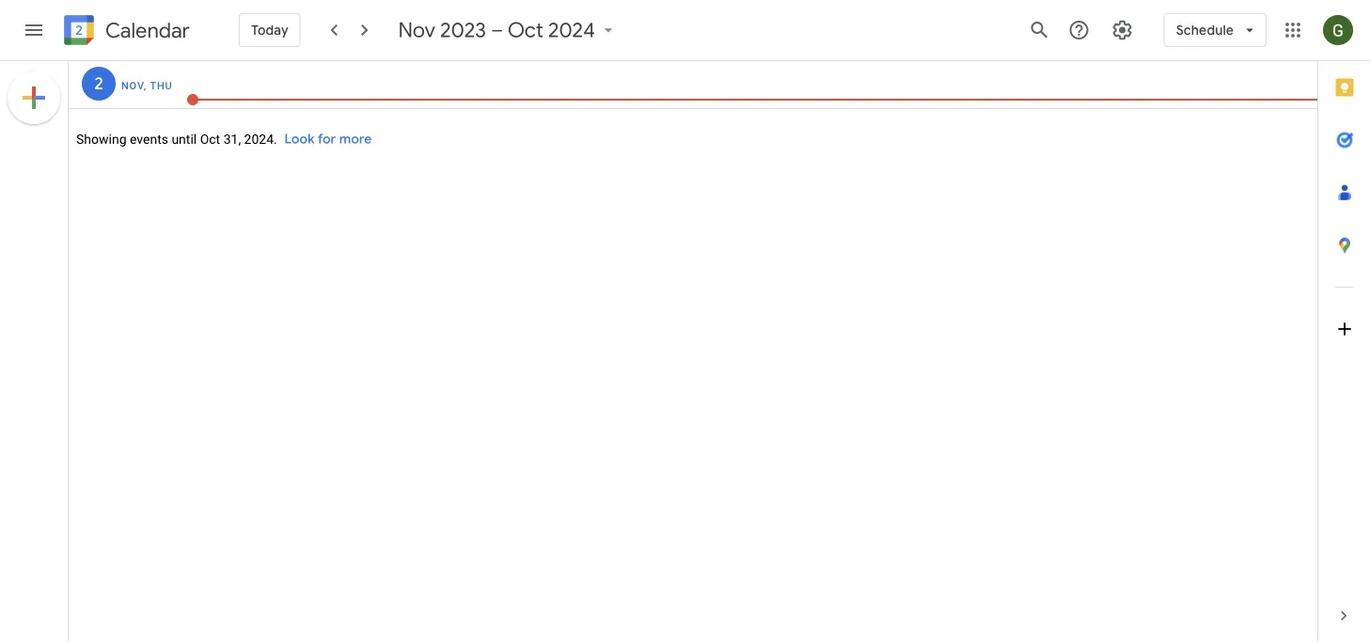 Task type: vqa. For each thing, say whether or not it's contained in the screenshot.
Join with Google Meet link at the left bottom
no



Task type: describe. For each thing, give the bounding box(es) containing it.
2
[[93, 73, 103, 95]]

until
[[172, 131, 197, 147]]

main drawer image
[[23, 19, 45, 41]]

.
[[274, 131, 277, 147]]

nov , thu
[[121, 80, 173, 92]]

2 link
[[82, 67, 116, 101]]

nov 2023 – oct 2024 button
[[391, 17, 626, 43]]

schedule button
[[1164, 8, 1267, 53]]

0 horizontal spatial 2024
[[244, 131, 274, 147]]

oct for until
[[200, 131, 220, 147]]

more
[[339, 131, 372, 148]]

showing
[[76, 131, 126, 147]]



Task type: locate. For each thing, give the bounding box(es) containing it.
1 horizontal spatial 2024
[[548, 17, 596, 43]]

calendar
[[105, 17, 190, 44]]

2023
[[440, 17, 486, 43]]

look for more
[[285, 131, 372, 148]]

nov inside 2 row group
[[121, 80, 144, 92]]

0 horizontal spatial oct
[[200, 131, 220, 147]]

1 vertical spatial 2024
[[244, 131, 274, 147]]

1 horizontal spatial oct
[[508, 17, 544, 43]]

2024 right "–"
[[548, 17, 596, 43]]

look for more button
[[277, 117, 380, 162]]

oct for –
[[508, 17, 544, 43]]

nov for nov 2023 – oct 2024
[[398, 17, 436, 43]]

today
[[251, 22, 288, 39]]

0 vertical spatial nov
[[398, 17, 436, 43]]

nov 2023 – oct 2024
[[398, 17, 596, 43]]

settings menu image
[[1111, 19, 1134, 41]]

–
[[491, 17, 504, 43]]

1 vertical spatial oct
[[200, 131, 220, 147]]

1 vertical spatial nov
[[121, 80, 144, 92]]

oct right "–"
[[508, 17, 544, 43]]

0 vertical spatial oct
[[508, 17, 544, 43]]

0 vertical spatial 2024
[[548, 17, 596, 43]]

,
[[144, 80, 147, 92]]

2024 right 31,
[[244, 131, 274, 147]]

0 horizontal spatial nov
[[121, 80, 144, 92]]

oct left 31,
[[200, 131, 220, 147]]

calendar element
[[60, 11, 190, 53]]

schedule
[[1176, 22, 1234, 39]]

oct
[[508, 17, 544, 43], [200, 131, 220, 147]]

today button
[[239, 8, 301, 53]]

nov for nov , thu
[[121, 80, 144, 92]]

thu
[[150, 80, 173, 92]]

for
[[318, 131, 336, 148]]

nov
[[398, 17, 436, 43], [121, 80, 144, 92]]

look
[[285, 131, 315, 148]]

calendar heading
[[102, 17, 190, 44]]

nov left thu
[[121, 80, 144, 92]]

1 horizontal spatial nov
[[398, 17, 436, 43]]

31,
[[224, 131, 241, 147]]

tab list
[[1318, 61, 1370, 590]]

showing events until oct 31, 2024 .
[[76, 131, 277, 147]]

events
[[130, 131, 168, 147]]

nov left 2023
[[398, 17, 436, 43]]

2024
[[548, 17, 596, 43], [244, 131, 274, 147]]

2 row group
[[69, 67, 1318, 110]]



